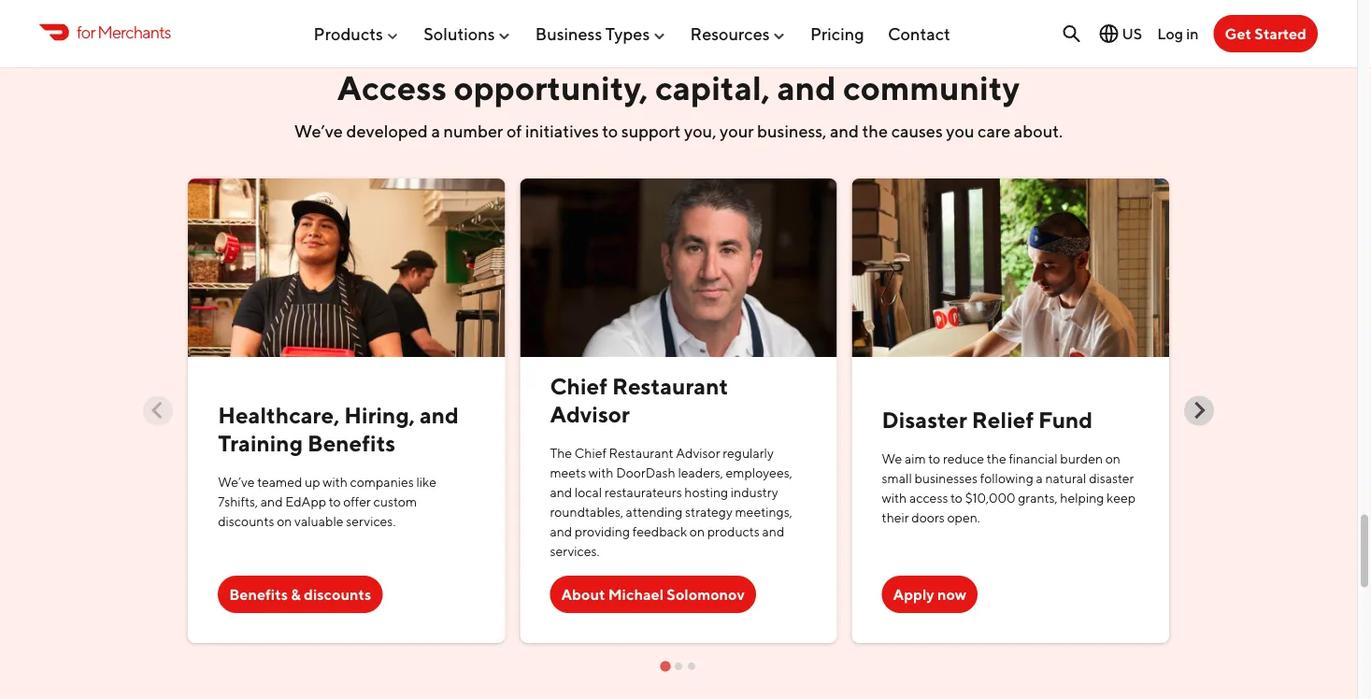 Task type: describe. For each thing, give the bounding box(es) containing it.
chief inside the chief restaurant advisor regularly meets with doordash leaders, employees, and local restaurateurs hosting industry roundtables, attending strategy meetings, and providing feedback on products and services.
[[575, 445, 607, 460]]

disaster
[[882, 406, 968, 433]]

benefits inside the healthcare, hiring, and training benefits
[[308, 430, 396, 456]]

types
[[606, 24, 650, 44]]

get started button
[[1214, 15, 1318, 52]]

with inside we aim to reduce the financial burden on small businesses following a natural disaster with access to $10,000 grants, helping keep their doors open.
[[882, 490, 907, 505]]

apply now
[[893, 586, 967, 603]]

get started
[[1225, 25, 1307, 43]]

valuable
[[295, 514, 344, 529]]

and down meets in the bottom left of the page
[[550, 484, 572, 499]]

custom
[[374, 494, 417, 509]]

natural
[[1046, 470, 1087, 485]]

merchants
[[97, 22, 171, 42]]

strategy
[[685, 504, 733, 519]]

offer
[[343, 494, 371, 509]]

community
[[843, 67, 1020, 107]]

on inside we aim to reduce the financial burden on small businesses following a natural disaster with access to $10,000 grants, helping keep their doors open.
[[1106, 450, 1121, 466]]

chief restaurant advisor
[[550, 372, 728, 427]]

care
[[978, 121, 1011, 141]]

pricing
[[810, 24, 864, 44]]

globe line image
[[1098, 22, 1120, 45]]

number
[[444, 121, 503, 141]]

meetings,
[[735, 504, 793, 519]]

products link
[[314, 16, 400, 51]]

business types link
[[536, 16, 667, 51]]

mx - making pizza image
[[188, 178, 505, 357]]

log
[[1158, 25, 1184, 42]]

$10,000
[[965, 490, 1016, 505]]

access opportunity, capital, and community
[[337, 67, 1020, 107]]

michael
[[608, 586, 664, 603]]

about.
[[1014, 121, 1063, 141]]

feedback
[[633, 523, 687, 539]]

restaurant inside chief restaurant advisor
[[612, 372, 728, 399]]

restaurant inside the chief restaurant advisor regularly meets with doordash leaders, employees, and local restaurateurs hosting industry roundtables, attending strategy meetings, and providing feedback on products and services.
[[609, 445, 674, 460]]

local
[[575, 484, 602, 499]]

products
[[314, 24, 383, 44]]

causes
[[892, 121, 943, 141]]

solutions link
[[424, 16, 512, 51]]

access
[[337, 67, 447, 107]]

fund
[[1039, 406, 1093, 433]]

we've for access opportunity, capital, and community
[[294, 121, 343, 141]]

&
[[291, 586, 301, 603]]

0 vertical spatial a
[[431, 121, 440, 141]]

7shifts,
[[218, 494, 258, 509]]

developed
[[346, 121, 428, 141]]

roundtables,
[[550, 504, 624, 519]]

regularly
[[723, 445, 774, 460]]

disaster relief fund
[[882, 406, 1093, 433]]

1 horizontal spatial discounts
[[304, 586, 371, 603]]

for merchants link
[[39, 19, 171, 45]]

benefits & discounts link
[[218, 576, 383, 613]]

apply
[[893, 586, 935, 603]]

to left the support
[[602, 121, 618, 141]]

select a slide to show tab list
[[181, 657, 1177, 673]]

aim
[[905, 450, 926, 466]]

reduce
[[943, 450, 985, 466]]

we've teamed up with companies like 7shifts, and edapp to offer custom discounts on valuable services.
[[218, 474, 437, 529]]

solutions
[[424, 24, 495, 44]]

up
[[305, 474, 320, 490]]

and right 'business,'
[[830, 121, 859, 141]]

and down roundtables,
[[550, 523, 572, 539]]

companies
[[350, 474, 414, 490]]

following
[[980, 470, 1034, 485]]

support
[[622, 121, 681, 141]]

with inside the chief restaurant advisor regularly meets with doordash leaders, employees, and local restaurateurs hosting industry roundtables, attending strategy meetings, and providing feedback on products and services.
[[589, 464, 614, 480]]

providing
[[575, 523, 630, 539]]

your
[[720, 121, 754, 141]]

on inside we've teamed up with companies like 7shifts, and edapp to offer custom discounts on valuable services.
[[277, 514, 292, 529]]

and inside the healthcare, hiring, and training benefits
[[420, 402, 459, 428]]

restaurateurs
[[605, 484, 682, 499]]

edapp
[[285, 494, 326, 509]]

discounts inside we've teamed up with companies like 7shifts, and edapp to offer custom discounts on valuable services.
[[218, 514, 274, 529]]

opportunity,
[[454, 67, 648, 107]]

the
[[550, 445, 572, 460]]

on inside the chief restaurant advisor regularly meets with doordash leaders, employees, and local restaurateurs hosting industry roundtables, attending strategy meetings, and providing feedback on products and services.
[[690, 523, 705, 539]]

keep
[[1107, 490, 1136, 505]]

healthcare, hiring, and training benefits
[[218, 402, 459, 456]]

training
[[218, 430, 303, 456]]

healthcare,
[[218, 402, 340, 428]]

started
[[1255, 25, 1307, 43]]

pricing link
[[810, 16, 864, 51]]

resources link
[[690, 16, 787, 51]]

to right aim
[[929, 450, 941, 466]]

log in link
[[1158, 25, 1199, 42]]

for
[[77, 22, 95, 42]]



Task type: locate. For each thing, give the bounding box(es) containing it.
grants,
[[1018, 490, 1058, 505]]

with up their
[[882, 490, 907, 505]]

2 horizontal spatial with
[[882, 490, 907, 505]]

1 vertical spatial the
[[987, 450, 1007, 466]]

to left offer at the left
[[329, 494, 341, 509]]

1 vertical spatial chief
[[575, 445, 607, 460]]

benefits left &
[[229, 586, 288, 603]]

chief inside chief restaurant advisor
[[550, 372, 608, 399]]

a left number
[[431, 121, 440, 141]]

contact
[[888, 24, 951, 44]]

us
[[1122, 25, 1143, 43]]

benefits & discounts
[[229, 586, 371, 603]]

the up following
[[987, 450, 1007, 466]]

a up grants,
[[1036, 470, 1043, 485]]

advisor inside chief restaurant advisor
[[550, 400, 630, 427]]

access
[[910, 490, 948, 505]]

and down "teamed" in the bottom of the page
[[261, 494, 283, 509]]

next slide image
[[1190, 402, 1208, 420]]

we've up 7shifts,
[[218, 474, 255, 490]]

advisor up the
[[550, 400, 630, 427]]

0 horizontal spatial the
[[862, 121, 888, 141]]

1 horizontal spatial we've
[[294, 121, 343, 141]]

apply now link
[[882, 576, 978, 613]]

log in
[[1158, 25, 1199, 42]]

0 horizontal spatial benefits
[[229, 586, 288, 603]]

and
[[777, 67, 836, 107], [830, 121, 859, 141], [420, 402, 459, 428], [550, 484, 572, 499], [261, 494, 283, 509], [550, 523, 572, 539], [762, 523, 785, 539]]

their
[[882, 509, 909, 525]]

get
[[1225, 25, 1252, 43]]

a
[[431, 121, 440, 141], [1036, 470, 1043, 485]]

0 vertical spatial benefits
[[308, 430, 396, 456]]

advisor inside the chief restaurant advisor regularly meets with doordash leaders, employees, and local restaurateurs hosting industry roundtables, attending strategy meetings, and providing feedback on products and services.
[[676, 445, 720, 460]]

the
[[862, 121, 888, 141], [987, 450, 1007, 466]]

with inside we've teamed up with companies like 7shifts, and edapp to offer custom discounts on valuable services.
[[323, 474, 348, 490]]

0 vertical spatial we've
[[294, 121, 343, 141]]

employees,
[[726, 464, 793, 480]]

1 horizontal spatial services.
[[550, 543, 600, 558]]

on up disaster
[[1106, 450, 1121, 466]]

the chief restaurant advisor regularly meets with doordash leaders, employees, and local restaurateurs hosting industry roundtables, attending strategy meetings, and providing feedback on products and services.
[[550, 445, 793, 558]]

about michael solomonov
[[561, 586, 745, 603]]

small
[[882, 470, 912, 485]]

1 vertical spatial discounts
[[304, 586, 371, 603]]

we've inside we've teamed up with companies like 7shifts, and edapp to offer custom discounts on valuable services.
[[218, 474, 255, 490]]

1 horizontal spatial on
[[690, 523, 705, 539]]

business types
[[536, 24, 650, 44]]

leaders,
[[678, 464, 723, 480]]

0 horizontal spatial services.
[[346, 514, 396, 529]]

0 horizontal spatial advisor
[[550, 400, 630, 427]]

services. down providing
[[550, 543, 600, 558]]

solomonov
[[667, 586, 745, 603]]

attending
[[626, 504, 683, 519]]

1 horizontal spatial with
[[589, 464, 614, 480]]

1 vertical spatial we've
[[218, 474, 255, 490]]

discounts right &
[[304, 586, 371, 603]]

and inside we've teamed up with companies like 7shifts, and edapp to offer custom discounts on valuable services.
[[261, 494, 283, 509]]

on down strategy
[[690, 523, 705, 539]]

helping
[[1060, 490, 1104, 505]]

2 horizontal spatial on
[[1106, 450, 1121, 466]]

0 vertical spatial discounts
[[218, 514, 274, 529]]

mx - entreprenuership & access - disaster relief fund image
[[852, 178, 1169, 357]]

you
[[946, 121, 975, 141]]

previous slide image
[[149, 402, 167, 420]]

meets
[[550, 464, 586, 480]]

0 horizontal spatial a
[[431, 121, 440, 141]]

discounts
[[218, 514, 274, 529], [304, 586, 371, 603]]

chief up the
[[550, 372, 608, 399]]

1 vertical spatial advisor
[[676, 445, 720, 460]]

about michael solomonov link
[[550, 576, 756, 613]]

products
[[707, 523, 760, 539]]

we've for healthcare, hiring, and training benefits
[[218, 474, 255, 490]]

the left causes
[[862, 121, 888, 141]]

0 vertical spatial the
[[862, 121, 888, 141]]

0 horizontal spatial we've
[[218, 474, 255, 490]]

you,
[[684, 121, 717, 141]]

we've
[[294, 121, 343, 141], [218, 474, 255, 490]]

initiatives
[[525, 121, 599, 141]]

to up open.
[[951, 490, 963, 505]]

with up local
[[589, 464, 614, 480]]

and right hiring,
[[420, 402, 459, 428]]

hiring,
[[344, 402, 415, 428]]

contact link
[[888, 16, 951, 51]]

mx - mike solomonov headshot image
[[520, 178, 837, 357]]

1 horizontal spatial the
[[987, 450, 1007, 466]]

hosting
[[685, 484, 728, 499]]

chief right the
[[575, 445, 607, 460]]

0 vertical spatial restaurant
[[612, 372, 728, 399]]

1 vertical spatial benefits
[[229, 586, 288, 603]]

0 vertical spatial chief
[[550, 372, 608, 399]]

benefits down hiring,
[[308, 430, 396, 456]]

in
[[1187, 25, 1199, 42]]

with
[[589, 464, 614, 480], [323, 474, 348, 490], [882, 490, 907, 505]]

0 horizontal spatial discounts
[[218, 514, 274, 529]]

resources
[[690, 24, 770, 44]]

teamed
[[257, 474, 302, 490]]

restaurant
[[612, 372, 728, 399], [609, 445, 674, 460]]

like
[[416, 474, 437, 490]]

0 vertical spatial advisor
[[550, 400, 630, 427]]

and up 'business,'
[[777, 67, 836, 107]]

on down "edapp"
[[277, 514, 292, 529]]

and down meetings,
[[762, 523, 785, 539]]

benefits
[[308, 430, 396, 456], [229, 586, 288, 603]]

we've developed a number of initiatives to support you, your business, and the causes you care about.
[[294, 121, 1063, 141]]

access opportunity, capital, and community region
[[143, 171, 1372, 673]]

disaster
[[1089, 470, 1134, 485]]

to inside we've teamed up with companies like 7shifts, and edapp to offer custom discounts on valuable services.
[[329, 494, 341, 509]]

burden
[[1061, 450, 1103, 466]]

now
[[938, 586, 967, 603]]

1 vertical spatial a
[[1036, 470, 1043, 485]]

1 horizontal spatial advisor
[[676, 445, 720, 460]]

financial
[[1009, 450, 1058, 466]]

with right up
[[323, 474, 348, 490]]

we
[[882, 450, 903, 466]]

services. inside we've teamed up with companies like 7shifts, and edapp to offer custom discounts on valuable services.
[[346, 514, 396, 529]]

1 vertical spatial services.
[[550, 543, 600, 558]]

services. down offer at the left
[[346, 514, 396, 529]]

open.
[[947, 509, 980, 525]]

doors
[[912, 509, 945, 525]]

the inside we aim to reduce the financial burden on small businesses following a natural disaster with access to $10,000 grants, helping keep their doors open.
[[987, 450, 1007, 466]]

0 horizontal spatial with
[[323, 474, 348, 490]]

doordash
[[616, 464, 676, 480]]

we've left developed
[[294, 121, 343, 141]]

0 vertical spatial services.
[[346, 514, 396, 529]]

industry
[[731, 484, 778, 499]]

1 horizontal spatial benefits
[[308, 430, 396, 456]]

1 vertical spatial restaurant
[[609, 445, 674, 460]]

1 horizontal spatial a
[[1036, 470, 1043, 485]]

about
[[561, 586, 605, 603]]

relief
[[972, 406, 1034, 433]]

discounts down 7shifts,
[[218, 514, 274, 529]]

business
[[536, 24, 602, 44]]

for merchants
[[77, 22, 171, 42]]

services. inside the chief restaurant advisor regularly meets with doordash leaders, employees, and local restaurateurs hosting industry roundtables, attending strategy meetings, and providing feedback on products and services.
[[550, 543, 600, 558]]

business,
[[757, 121, 827, 141]]

a inside we aim to reduce the financial burden on small businesses following a natural disaster with access to $10,000 grants, helping keep their doors open.
[[1036, 470, 1043, 485]]

to
[[602, 121, 618, 141], [929, 450, 941, 466], [951, 490, 963, 505], [329, 494, 341, 509]]

0 horizontal spatial on
[[277, 514, 292, 529]]

advisor up "leaders,"
[[676, 445, 720, 460]]

chief
[[550, 372, 608, 399], [575, 445, 607, 460]]



Task type: vqa. For each thing, say whether or not it's contained in the screenshot.
now
yes



